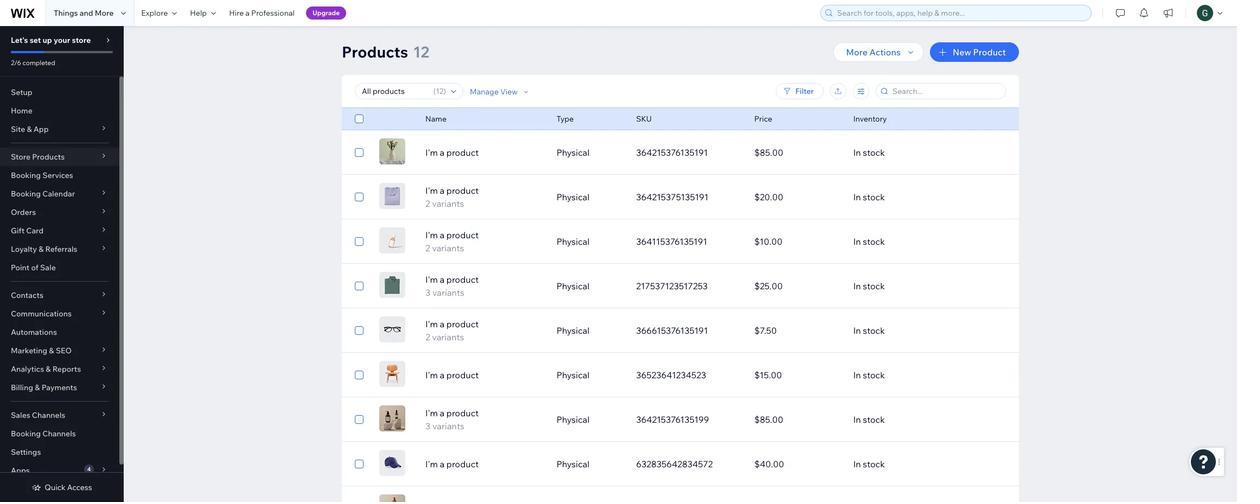 Task type: vqa. For each thing, say whether or not it's contained in the screenshot.


Task type: describe. For each thing, give the bounding box(es) containing it.
4 product from the top
[[447, 274, 479, 285]]

point of sale link
[[0, 258, 119, 277]]

booking calendar
[[11, 189, 75, 199]]

billing
[[11, 383, 33, 392]]

inventory
[[853, 114, 887, 124]]

i'm a product link for 632835642834572
[[419, 458, 550, 471]]

let's set up your store
[[11, 35, 91, 45]]

364215375135191
[[636, 192, 709, 202]]

)
[[444, 86, 446, 96]]

1 i'm from the top
[[426, 147, 438, 158]]

marketing
[[11, 346, 47, 355]]

in for 366615376135191
[[853, 325, 861, 336]]

site & app
[[11, 124, 49, 134]]

marketing & seo button
[[0, 341, 119, 360]]

366615376135191
[[636, 325, 708, 336]]

home link
[[0, 101, 119, 120]]

i'm a product 2 variants for 364215375135191
[[426, 185, 479, 209]]

stock for 36523641234523
[[863, 370, 885, 380]]

automations
[[11, 327, 57, 337]]

217537123517253
[[636, 281, 708, 291]]

hire
[[229, 8, 244, 18]]

$40.00 link
[[748, 451, 847, 477]]

in stock link for 364215376135199
[[847, 406, 965, 433]]

things
[[54, 8, 78, 18]]

& for loyalty
[[39, 244, 44, 254]]

point of sale
[[11, 263, 56, 272]]

$7.50
[[755, 325, 777, 336]]

products inside "dropdown button"
[[32, 152, 65, 162]]

i'm a product link for 364215376135191
[[419, 146, 550, 159]]

billing & payments
[[11, 383, 77, 392]]

physical for 36523641234523
[[557, 370, 590, 380]]

366615376135191 link
[[630, 317, 748, 344]]

manage view
[[470, 87, 518, 97]]

6 i'm from the top
[[426, 370, 438, 380]]

channels for booking channels
[[42, 429, 76, 439]]

2/6 completed
[[11, 59, 55, 67]]

more actions
[[846, 47, 901, 58]]

help button
[[184, 0, 223, 26]]

booking services
[[11, 170, 73, 180]]

store
[[11, 152, 30, 162]]

physical link for 632835642834572
[[550, 451, 630, 477]]

4
[[87, 466, 91, 473]]

2/6
[[11, 59, 21, 67]]

i'm a product 3 variants for 217537123517253
[[426, 274, 479, 298]]

manage view button
[[470, 87, 531, 97]]

Unsaved view field
[[359, 84, 430, 99]]

$15.00 link
[[748, 362, 847, 388]]

i'm a product link for 36523641234523
[[419, 368, 550, 382]]

$10.00
[[755, 236, 783, 247]]

communications
[[11, 309, 72, 319]]

orders button
[[0, 203, 119, 221]]

stock for 366615376135191
[[863, 325, 885, 336]]

stock for 364115376135191
[[863, 236, 885, 247]]

& for billing
[[35, 383, 40, 392]]

booking for booking services
[[11, 170, 41, 180]]

sku
[[636, 114, 652, 124]]

booking channels link
[[0, 424, 119, 443]]

7 product from the top
[[447, 408, 479, 418]]

sales
[[11, 410, 30, 420]]

site
[[11, 124, 25, 134]]

booking services link
[[0, 166, 119, 185]]

physical for 366615376135191
[[557, 325, 590, 336]]

physical link for 217537123517253
[[550, 273, 630, 299]]

contacts button
[[0, 286, 119, 304]]

new
[[953, 47, 971, 58]]

gift card
[[11, 226, 44, 236]]

stock for 364215376135191
[[863, 147, 885, 158]]

$85.00 for 364215376135199
[[755, 414, 784, 425]]

of
[[31, 263, 38, 272]]

type
[[557, 114, 574, 124]]

settings link
[[0, 443, 119, 461]]

loyalty & referrals
[[11, 244, 77, 254]]

reports
[[52, 364, 81, 374]]

settings
[[11, 447, 41, 457]]

in stock link for 364215375135191
[[847, 184, 965, 210]]

8 i'm from the top
[[426, 459, 438, 469]]

channels for sales channels
[[32, 410, 65, 420]]

upgrade button
[[306, 7, 346, 20]]

$25.00
[[755, 281, 783, 291]]

& for marketing
[[49, 346, 54, 355]]

i'm a product for 36523641234523
[[426, 370, 479, 380]]

up
[[43, 35, 52, 45]]

orders
[[11, 207, 36, 217]]

2 i'm from the top
[[426, 185, 438, 196]]

i'm a product 3 variants for 364215376135199
[[426, 408, 479, 431]]

stock for 217537123517253
[[863, 281, 885, 291]]

sidebar element
[[0, 26, 124, 502]]

setup
[[11, 87, 32, 97]]

loyalty & referrals button
[[0, 240, 119, 258]]

2 for 364115376135191
[[426, 243, 430, 253]]

$10.00 link
[[748, 228, 847, 255]]

variants for 364115376135191
[[432, 243, 464, 253]]

in for 364215376135199
[[853, 414, 861, 425]]

in stock for 36523641234523
[[853, 370, 885, 380]]

actions
[[870, 47, 901, 58]]

364215376135199 link
[[630, 406, 748, 433]]

store products
[[11, 152, 65, 162]]

632835642834572
[[636, 459, 713, 469]]

( 12 )
[[433, 86, 446, 96]]

217537123517253 link
[[630, 273, 748, 299]]

in stock for 632835642834572
[[853, 459, 885, 469]]

6 product from the top
[[447, 370, 479, 380]]

in stock link for 217537123517253
[[847, 273, 965, 299]]

communications button
[[0, 304, 119, 323]]

i'm a product for 632835642834572
[[426, 459, 479, 469]]

2 product from the top
[[447, 185, 479, 196]]

physical for 364215376135199
[[557, 414, 590, 425]]

variants for 364215375135191
[[432, 198, 464, 209]]

$20.00 link
[[748, 184, 847, 210]]

a inside the hire a professional link
[[245, 8, 250, 18]]

hire a professional link
[[223, 0, 301, 26]]

product
[[973, 47, 1006, 58]]

in for 632835642834572
[[853, 459, 861, 469]]

physical for 364215376135191
[[557, 147, 590, 158]]

i'm a product for 364215376135191
[[426, 147, 479, 158]]

store
[[72, 35, 91, 45]]

stock for 364215376135199
[[863, 414, 885, 425]]

12 for ( 12 )
[[436, 86, 444, 96]]

marketing & seo
[[11, 346, 72, 355]]

in for 217537123517253
[[853, 281, 861, 291]]

quick
[[45, 482, 65, 492]]

& for site
[[27, 124, 32, 134]]

$15.00
[[755, 370, 782, 380]]

hire a professional
[[229, 8, 295, 18]]

home
[[11, 106, 32, 116]]

8 product from the top
[[447, 459, 479, 469]]

analytics
[[11, 364, 44, 374]]



Task type: locate. For each thing, give the bounding box(es) containing it.
$85.00 link
[[748, 139, 847, 166], [748, 406, 847, 433]]

and
[[80, 8, 93, 18]]

4 variants from the top
[[432, 332, 464, 342]]

7 in stock from the top
[[853, 414, 885, 425]]

quick access button
[[32, 482, 92, 492]]

1 in stock from the top
[[853, 147, 885, 158]]

in stock link for 36523641234523
[[847, 362, 965, 388]]

analytics & reports
[[11, 364, 81, 374]]

2 vertical spatial booking
[[11, 429, 41, 439]]

services
[[42, 170, 73, 180]]

in stock for 366615376135191
[[853, 325, 885, 336]]

& right billing
[[35, 383, 40, 392]]

8 stock from the top
[[863, 459, 885, 469]]

i'm a product 2 variants for 364115376135191
[[426, 230, 479, 253]]

payments
[[42, 383, 77, 392]]

None checkbox
[[355, 112, 364, 125], [355, 146, 364, 159], [355, 235, 364, 248], [355, 279, 364, 293], [355, 324, 364, 337], [355, 368, 364, 382], [355, 458, 364, 471], [355, 112, 364, 125], [355, 146, 364, 159], [355, 235, 364, 248], [355, 279, 364, 293], [355, 324, 364, 337], [355, 368, 364, 382], [355, 458, 364, 471]]

physical link for 364115376135191
[[550, 228, 630, 255]]

Search for tools, apps, help & more... field
[[834, 5, 1088, 21]]

1 stock from the top
[[863, 147, 885, 158]]

7 physical from the top
[[557, 414, 590, 425]]

1 vertical spatial 3
[[426, 421, 431, 431]]

5 product from the top
[[447, 319, 479, 329]]

2 $85.00 link from the top
[[748, 406, 847, 433]]

& right site on the left top of page
[[27, 124, 32, 134]]

let's
[[11, 35, 28, 45]]

in stock for 364215375135191
[[853, 192, 885, 202]]

1 in stock link from the top
[[847, 139, 965, 166]]

variants for 217537123517253
[[433, 287, 465, 298]]

36523641234523 link
[[630, 362, 748, 388]]

& left reports
[[46, 364, 51, 374]]

1 vertical spatial i'm a product link
[[419, 368, 550, 382]]

physical for 364215375135191
[[557, 192, 590, 202]]

1 vertical spatial booking
[[11, 189, 41, 199]]

2 i'm a product 3 variants from the top
[[426, 408, 479, 431]]

seo
[[56, 346, 72, 355]]

2
[[426, 198, 430, 209], [426, 243, 430, 253], [426, 332, 430, 342]]

$85.00 down price
[[755, 147, 784, 158]]

5 physical from the top
[[557, 325, 590, 336]]

1 vertical spatial i'm a product
[[426, 370, 479, 380]]

i'm
[[426, 147, 438, 158], [426, 185, 438, 196], [426, 230, 438, 240], [426, 274, 438, 285], [426, 319, 438, 329], [426, 370, 438, 380], [426, 408, 438, 418], [426, 459, 438, 469]]

physical for 217537123517253
[[557, 281, 590, 291]]

1 vertical spatial channels
[[42, 429, 76, 439]]

in stock link for 364115376135191
[[847, 228, 965, 255]]

in stock link
[[847, 139, 965, 166], [847, 184, 965, 210], [847, 228, 965, 255], [847, 273, 965, 299], [847, 317, 965, 344], [847, 362, 965, 388], [847, 406, 965, 433], [847, 451, 965, 477]]

1 booking from the top
[[11, 170, 41, 180]]

2 2 from the top
[[426, 243, 430, 253]]

$85.00 up $40.00
[[755, 414, 784, 425]]

filter button
[[776, 83, 824, 99]]

8 physical from the top
[[557, 459, 590, 469]]

0 vertical spatial 3
[[426, 287, 431, 298]]

0 vertical spatial products
[[342, 42, 408, 61]]

0 vertical spatial $85.00
[[755, 147, 784, 158]]

& inside 'popup button'
[[39, 244, 44, 254]]

8 in from the top
[[853, 459, 861, 469]]

analytics & reports button
[[0, 360, 119, 378]]

6 in from the top
[[853, 370, 861, 380]]

Search... field
[[889, 84, 1002, 99]]

more left actions
[[846, 47, 868, 58]]

36523641234523
[[636, 370, 706, 380]]

0 horizontal spatial more
[[95, 8, 114, 18]]

0 horizontal spatial products
[[32, 152, 65, 162]]

0 vertical spatial i'm a product
[[426, 147, 479, 158]]

1 vertical spatial i'm a product 3 variants
[[426, 408, 479, 431]]

stock for 632835642834572
[[863, 459, 885, 469]]

booking up orders
[[11, 189, 41, 199]]

3 in stock from the top
[[853, 236, 885, 247]]

12 up name
[[436, 86, 444, 96]]

1 $85.00 link from the top
[[748, 139, 847, 166]]

$85.00 link down $15.00 link
[[748, 406, 847, 433]]

in stock link for 364215376135191
[[847, 139, 965, 166]]

$85.00 link up $20.00 link
[[748, 139, 847, 166]]

4 i'm from the top
[[426, 274, 438, 285]]

in for 364215375135191
[[853, 192, 861, 202]]

2 i'm a product 2 variants from the top
[[426, 230, 479, 253]]

name
[[426, 114, 447, 124]]

1 3 from the top
[[426, 287, 431, 298]]

1 i'm a product 2 variants from the top
[[426, 185, 479, 209]]

products 12
[[342, 42, 429, 61]]

stock for 364215375135191
[[863, 192, 885, 202]]

booking for booking channels
[[11, 429, 41, 439]]

5 stock from the top
[[863, 325, 885, 336]]

card
[[26, 226, 44, 236]]

3 for 364215376135199
[[426, 421, 431, 431]]

$25.00 link
[[748, 273, 847, 299]]

2 for 364215375135191
[[426, 198, 430, 209]]

364215376135199
[[636, 414, 709, 425]]

0 vertical spatial channels
[[32, 410, 65, 420]]

1 in from the top
[[853, 147, 861, 158]]

i'm a product link
[[419, 146, 550, 159], [419, 368, 550, 382], [419, 458, 550, 471]]

stock
[[863, 147, 885, 158], [863, 192, 885, 202], [863, 236, 885, 247], [863, 281, 885, 291], [863, 325, 885, 336], [863, 370, 885, 380], [863, 414, 885, 425], [863, 459, 885, 469]]

0 vertical spatial booking
[[11, 170, 41, 180]]

1 i'm a product from the top
[[426, 147, 479, 158]]

4 in stock link from the top
[[847, 273, 965, 299]]

5 in stock from the top
[[853, 325, 885, 336]]

1 2 from the top
[[426, 198, 430, 209]]

2 i'm a product link from the top
[[419, 368, 550, 382]]

8 in stock from the top
[[853, 459, 885, 469]]

booking up settings
[[11, 429, 41, 439]]

2 vertical spatial i'm a product
[[426, 459, 479, 469]]

4 stock from the top
[[863, 281, 885, 291]]

3 i'm a product 2 variants from the top
[[426, 319, 479, 342]]

$85.00 link for 364215376135199
[[748, 406, 847, 433]]

2 in stock from the top
[[853, 192, 885, 202]]

0 vertical spatial $85.00 link
[[748, 139, 847, 166]]

physical for 632835642834572
[[557, 459, 590, 469]]

channels down sales channels popup button on the left bottom
[[42, 429, 76, 439]]

price
[[755, 114, 772, 124]]

2 physical link from the top
[[550, 184, 630, 210]]

1 vertical spatial i'm a product 2 variants
[[426, 230, 479, 253]]

2 in stock link from the top
[[847, 184, 965, 210]]

1 horizontal spatial products
[[342, 42, 408, 61]]

3 variants from the top
[[433, 287, 465, 298]]

site & app button
[[0, 120, 119, 138]]

in stock for 364215376135191
[[853, 147, 885, 158]]

3 in stock link from the top
[[847, 228, 965, 255]]

4 in from the top
[[853, 281, 861, 291]]

1 vertical spatial $85.00 link
[[748, 406, 847, 433]]

booking down store
[[11, 170, 41, 180]]

referrals
[[45, 244, 77, 254]]

3 2 from the top
[[426, 332, 430, 342]]

0 vertical spatial more
[[95, 8, 114, 18]]

2 i'm a product from the top
[[426, 370, 479, 380]]

more
[[95, 8, 114, 18], [846, 47, 868, 58]]

4 physical link from the top
[[550, 273, 630, 299]]

store products button
[[0, 148, 119, 166]]

setup link
[[0, 83, 119, 101]]

& inside dropdown button
[[35, 383, 40, 392]]

booking inside 'dropdown button'
[[11, 189, 41, 199]]

physical link for 366615376135191
[[550, 317, 630, 344]]

2 vertical spatial i'm a product 2 variants
[[426, 319, 479, 342]]

variants for 366615376135191
[[432, 332, 464, 342]]

7 stock from the top
[[863, 414, 885, 425]]

your
[[54, 35, 70, 45]]

$85.00 link for 364215376135191
[[748, 139, 847, 166]]

loyalty
[[11, 244, 37, 254]]

channels
[[32, 410, 65, 420], [42, 429, 76, 439]]

2 in from the top
[[853, 192, 861, 202]]

i'm a product 2 variants for 366615376135191
[[426, 319, 479, 342]]

3 for 217537123517253
[[426, 287, 431, 298]]

set
[[30, 35, 41, 45]]

1 vertical spatial $85.00
[[755, 414, 784, 425]]

3 in from the top
[[853, 236, 861, 247]]

5 variants from the top
[[433, 421, 465, 431]]

6 physical link from the top
[[550, 362, 630, 388]]

in stock
[[853, 147, 885, 158], [853, 192, 885, 202], [853, 236, 885, 247], [853, 281, 885, 291], [853, 325, 885, 336], [853, 370, 885, 380], [853, 414, 885, 425], [853, 459, 885, 469]]

5 in stock link from the top
[[847, 317, 965, 344]]

sale
[[40, 263, 56, 272]]

3 i'm from the top
[[426, 230, 438, 240]]

& left the seo
[[49, 346, 54, 355]]

& right loyalty
[[39, 244, 44, 254]]

8 in stock link from the top
[[847, 451, 965, 477]]

3 i'm a product from the top
[[426, 459, 479, 469]]

1 variants from the top
[[432, 198, 464, 209]]

access
[[67, 482, 92, 492]]

7 in stock link from the top
[[847, 406, 965, 433]]

more inside popup button
[[846, 47, 868, 58]]

completed
[[23, 59, 55, 67]]

physical link for 36523641234523
[[550, 362, 630, 388]]

3 physical link from the top
[[550, 228, 630, 255]]

12 for products 12
[[413, 42, 429, 61]]

filter
[[796, 86, 814, 96]]

1 horizontal spatial more
[[846, 47, 868, 58]]

booking channels
[[11, 429, 76, 439]]

364115376135191 link
[[630, 228, 748, 255]]

1 vertical spatial more
[[846, 47, 868, 58]]

4 physical from the top
[[557, 281, 590, 291]]

0 vertical spatial 12
[[413, 42, 429, 61]]

in for 364115376135191
[[853, 236, 861, 247]]

explore
[[141, 8, 168, 18]]

1 horizontal spatial 12
[[436, 86, 444, 96]]

gift
[[11, 226, 25, 236]]

1 vertical spatial 12
[[436, 86, 444, 96]]

6 in stock link from the top
[[847, 362, 965, 388]]

0 vertical spatial i'm a product link
[[419, 146, 550, 159]]

apps
[[11, 466, 30, 475]]

2 variants from the top
[[432, 243, 464, 253]]

view
[[500, 87, 518, 97]]

2 booking from the top
[[11, 189, 41, 199]]

i'm a product 2 variants
[[426, 185, 479, 209], [426, 230, 479, 253], [426, 319, 479, 342]]

in stock link for 632835642834572
[[847, 451, 965, 477]]

3 booking from the top
[[11, 429, 41, 439]]

6 in stock from the top
[[853, 370, 885, 380]]

2 vertical spatial i'm a product link
[[419, 458, 550, 471]]

2 $85.00 from the top
[[755, 414, 784, 425]]

7 physical link from the top
[[550, 406, 630, 433]]

more actions button
[[833, 42, 924, 62]]

2 vertical spatial 2
[[426, 332, 430, 342]]

sales channels
[[11, 410, 65, 420]]

$40.00
[[755, 459, 784, 469]]

i'm a product
[[426, 147, 479, 158], [426, 370, 479, 380], [426, 459, 479, 469]]

channels up booking channels
[[32, 410, 65, 420]]

0 horizontal spatial 12
[[413, 42, 429, 61]]

0 vertical spatial i'm a product 3 variants
[[426, 274, 479, 298]]

None checkbox
[[355, 190, 364, 204], [355, 413, 364, 426], [355, 190, 364, 204], [355, 413, 364, 426]]

7 i'm from the top
[[426, 408, 438, 418]]

1 $85.00 from the top
[[755, 147, 784, 158]]

1 vertical spatial products
[[32, 152, 65, 162]]

physical link
[[550, 139, 630, 166], [550, 184, 630, 210], [550, 228, 630, 255], [550, 273, 630, 299], [550, 317, 630, 344], [550, 362, 630, 388], [550, 406, 630, 433], [550, 451, 630, 477]]

1 i'm a product 3 variants from the top
[[426, 274, 479, 298]]

3 stock from the top
[[863, 236, 885, 247]]

3 product from the top
[[447, 230, 479, 240]]

$85.00 for 364215376135191
[[755, 147, 784, 158]]

physical link for 364215376135191
[[550, 139, 630, 166]]

variants for 364215376135199
[[433, 421, 465, 431]]

5 i'm from the top
[[426, 319, 438, 329]]

12
[[413, 42, 429, 61], [436, 86, 444, 96]]

8 physical link from the top
[[550, 451, 630, 477]]

physical link for 364215376135199
[[550, 406, 630, 433]]

2 3 from the top
[[426, 421, 431, 431]]

physical link for 364215375135191
[[550, 184, 630, 210]]

2 stock from the top
[[863, 192, 885, 202]]

in for 36523641234523
[[853, 370, 861, 380]]

& inside popup button
[[46, 364, 51, 374]]

(
[[433, 86, 436, 96]]

professional
[[251, 8, 295, 18]]

0 vertical spatial i'm a product 2 variants
[[426, 185, 479, 209]]

things and more
[[54, 8, 114, 18]]

4 in stock from the top
[[853, 281, 885, 291]]

help
[[190, 8, 207, 18]]

2 for 366615376135191
[[426, 332, 430, 342]]

products up booking services
[[32, 152, 65, 162]]

6 physical from the top
[[557, 370, 590, 380]]

& inside popup button
[[27, 124, 32, 134]]

& for analytics
[[46, 364, 51, 374]]

12 up "unsaved view" field
[[413, 42, 429, 61]]

quick access
[[45, 482, 92, 492]]

products up "unsaved view" field
[[342, 42, 408, 61]]

7 in from the top
[[853, 414, 861, 425]]

in stock for 364215376135199
[[853, 414, 885, 425]]

1 vertical spatial 2
[[426, 243, 430, 253]]

3 physical from the top
[[557, 236, 590, 247]]

new product
[[953, 47, 1006, 58]]

1 i'm a product link from the top
[[419, 146, 550, 159]]

product
[[447, 147, 479, 158], [447, 185, 479, 196], [447, 230, 479, 240], [447, 274, 479, 285], [447, 319, 479, 329], [447, 370, 479, 380], [447, 408, 479, 418], [447, 459, 479, 469]]

in stock link for 366615376135191
[[847, 317, 965, 344]]

more right and
[[95, 8, 114, 18]]

$20.00
[[755, 192, 784, 202]]

upgrade
[[313, 9, 340, 17]]

1 product from the top
[[447, 147, 479, 158]]

364115376135191
[[636, 236, 707, 247]]

app
[[34, 124, 49, 134]]

5 physical link from the top
[[550, 317, 630, 344]]

booking for booking calendar
[[11, 189, 41, 199]]

1 physical link from the top
[[550, 139, 630, 166]]

364215375135191 link
[[630, 184, 748, 210]]

& inside "popup button"
[[49, 346, 54, 355]]

in stock for 217537123517253
[[853, 281, 885, 291]]

6 stock from the top
[[863, 370, 885, 380]]

2 physical from the top
[[557, 192, 590, 202]]

in stock for 364115376135191
[[853, 236, 885, 247]]

channels inside popup button
[[32, 410, 65, 420]]

5 in from the top
[[853, 325, 861, 336]]

billing & payments button
[[0, 378, 119, 397]]

physical for 364115376135191
[[557, 236, 590, 247]]

1 physical from the top
[[557, 147, 590, 158]]

0 vertical spatial 2
[[426, 198, 430, 209]]

physical
[[557, 147, 590, 158], [557, 192, 590, 202], [557, 236, 590, 247], [557, 281, 590, 291], [557, 325, 590, 336], [557, 370, 590, 380], [557, 414, 590, 425], [557, 459, 590, 469]]

3 i'm a product link from the top
[[419, 458, 550, 471]]

in for 364215376135191
[[853, 147, 861, 158]]



